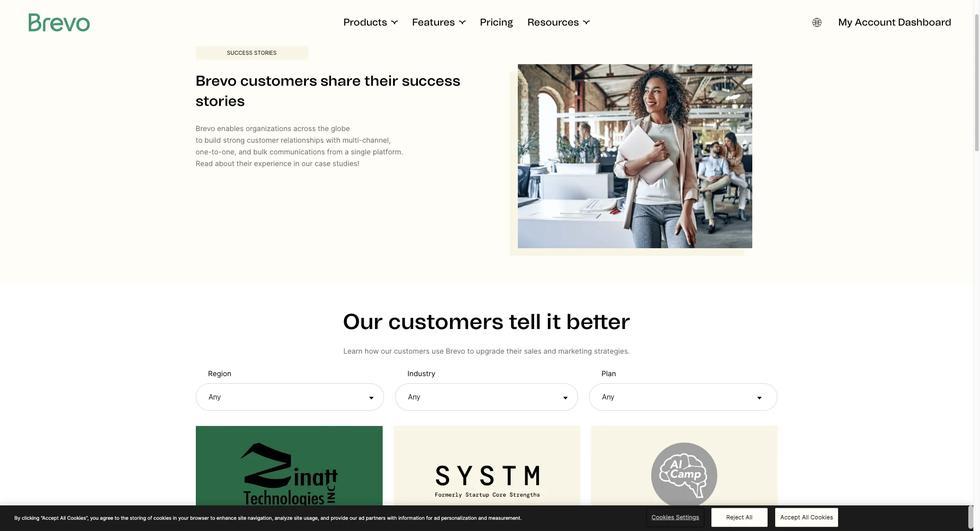Task type: vqa. For each thing, say whether or not it's contained in the screenshot.
Stories
yes



Task type: locate. For each thing, give the bounding box(es) containing it.
browser
[[190, 515, 209, 522]]

site
[[238, 515, 246, 522], [294, 515, 302, 522]]

brevo right 'use'
[[446, 347, 466, 356]]

0 horizontal spatial site
[[238, 515, 246, 522]]

1 horizontal spatial site
[[294, 515, 302, 522]]

0 horizontal spatial cookies
[[652, 514, 675, 521]]

the
[[318, 124, 329, 133], [121, 515, 129, 522]]

brevo
[[196, 72, 237, 89], [196, 124, 215, 133], [446, 347, 466, 356]]

cookies
[[652, 514, 675, 521], [811, 514, 834, 521]]

measurement.
[[489, 515, 522, 522]]

and left bulk
[[239, 147, 251, 156]]

brevo inside the brevo customers share their success stories
[[196, 72, 237, 89]]

ad right the for
[[434, 515, 440, 522]]

pricing link
[[480, 16, 514, 29]]

tell
[[509, 309, 541, 335]]

customers inside the brevo customers share their success stories
[[240, 72, 317, 89]]

0 horizontal spatial their
[[237, 159, 252, 168]]

brevo image
[[29, 13, 90, 31]]

resources
[[528, 16, 579, 28]]

you
[[90, 515, 99, 522]]

0 vertical spatial brevo
[[196, 72, 237, 89]]

our down communications
[[302, 159, 313, 168]]

1 vertical spatial brevo
[[196, 124, 215, 133]]

0 vertical spatial in
[[294, 159, 300, 168]]

the left storing
[[121, 515, 129, 522]]

in inside brevo enables organizations across the globe to build strong customer relationships with multi-channel, one-to-one, and bulk communications from a single platform. read about their experience in our case studies!
[[294, 159, 300, 168]]

1 horizontal spatial their
[[365, 72, 399, 89]]

customers
[[240, 72, 317, 89], [388, 309, 504, 335], [394, 347, 430, 356]]

arrow image
[[370, 397, 374, 400], [758, 397, 762, 400]]

to up one-
[[196, 136, 203, 145]]

1 horizontal spatial our
[[350, 515, 357, 522]]

cookies",
[[67, 515, 89, 522]]

1 horizontal spatial arrow image
[[758, 397, 762, 400]]

and
[[239, 147, 251, 156], [544, 347, 557, 356], [321, 515, 330, 522], [479, 515, 487, 522]]

0 vertical spatial with
[[326, 136, 341, 145]]

1 vertical spatial in
[[173, 515, 177, 522]]

customer
[[247, 136, 279, 145]]

your
[[178, 515, 189, 522]]

2 horizontal spatial our
[[381, 347, 392, 356]]

arrow image for plan
[[758, 397, 762, 400]]

in left your
[[173, 515, 177, 522]]

0 vertical spatial the
[[318, 124, 329, 133]]

2 horizontal spatial all
[[802, 514, 809, 521]]

share
[[321, 72, 361, 89]]

stories
[[254, 49, 277, 56]]

my
[[839, 16, 853, 28]]

with right partners
[[387, 515, 397, 522]]

all right reject at the bottom of the page
[[746, 514, 753, 521]]

single
[[351, 147, 371, 156]]

1 horizontal spatial cookies
[[811, 514, 834, 521]]

0 horizontal spatial with
[[326, 136, 341, 145]]

0 vertical spatial their
[[365, 72, 399, 89]]

cookies right the accept
[[811, 514, 834, 521]]

from
[[327, 147, 343, 156]]

success
[[402, 72, 461, 89]]

2 vertical spatial customers
[[394, 347, 430, 356]]

in
[[294, 159, 300, 168], [173, 515, 177, 522]]

it
[[547, 309, 562, 335]]

1 horizontal spatial in
[[294, 159, 300, 168]]

2 horizontal spatial their
[[507, 347, 522, 356]]

strong
[[223, 136, 245, 145]]

1 vertical spatial customers
[[388, 309, 504, 335]]

all
[[746, 514, 753, 521], [802, 514, 809, 521], [60, 515, 66, 522]]

customers for brevo
[[240, 72, 317, 89]]

site left "usage,"
[[294, 515, 302, 522]]

ad left partners
[[359, 515, 365, 522]]

a
[[345, 147, 349, 156]]

2 cookies from the left
[[811, 514, 834, 521]]

products
[[344, 16, 387, 28]]

to
[[196, 136, 203, 145], [468, 347, 474, 356], [115, 515, 119, 522], [211, 515, 215, 522]]

all right the accept
[[802, 514, 809, 521]]

1 horizontal spatial ad
[[434, 515, 440, 522]]

0 horizontal spatial all
[[60, 515, 66, 522]]

multi-
[[343, 136, 362, 145]]

information
[[399, 515, 425, 522]]

their right share at the left
[[365, 72, 399, 89]]

their right about
[[237, 159, 252, 168]]

their
[[365, 72, 399, 89], [237, 159, 252, 168], [507, 347, 522, 356]]

cookies left settings
[[652, 514, 675, 521]]

1 site from the left
[[238, 515, 246, 522]]

enhance
[[217, 515, 237, 522]]

ad
[[359, 515, 365, 522], [434, 515, 440, 522]]

region
[[208, 369, 232, 378]]

across
[[294, 124, 316, 133]]

globe
[[331, 124, 350, 133]]

0 vertical spatial our
[[302, 159, 313, 168]]

2 vertical spatial their
[[507, 347, 522, 356]]

account
[[855, 16, 896, 28]]

1 vertical spatial their
[[237, 159, 252, 168]]

plan
[[602, 369, 617, 378]]

to inside brevo enables organizations across the globe to build strong customer relationships with multi-channel, one-to-one, and bulk communications from a single platform. read about their experience in our case studies!
[[196, 136, 203, 145]]

our right provide
[[350, 515, 357, 522]]

0 horizontal spatial the
[[121, 515, 129, 522]]

their left sales
[[507, 347, 522, 356]]

customers up industry
[[394, 347, 430, 356]]

our right the how
[[381, 347, 392, 356]]

1 vertical spatial our
[[381, 347, 392, 356]]

brevo inside brevo enables organizations across the globe to build strong customer relationships with multi-channel, one-to-one, and bulk communications from a single platform. read about their experience in our case studies!
[[196, 124, 215, 133]]

read
[[196, 159, 213, 168]]

sales
[[524, 347, 542, 356]]

2 vertical spatial our
[[350, 515, 357, 522]]

site right enhance
[[238, 515, 246, 522]]

cookies
[[154, 515, 172, 522]]

dashboard
[[899, 16, 952, 28]]

our
[[343, 309, 383, 335]]

and inside brevo enables organizations across the globe to build strong customer relationships with multi-channel, one-to-one, and bulk communications from a single platform. read about their experience in our case studies!
[[239, 147, 251, 156]]

for
[[426, 515, 433, 522]]

my account dashboard
[[839, 16, 952, 28]]

brevo up build
[[196, 124, 215, 133]]

0 horizontal spatial arrow image
[[370, 397, 374, 400]]

accept
[[781, 514, 801, 521]]

brevo up stories
[[196, 72, 237, 89]]

1 arrow image from the left
[[370, 397, 374, 400]]

and right sales
[[544, 347, 557, 356]]

"accept
[[41, 515, 59, 522]]

2 arrow image from the left
[[758, 397, 762, 400]]

0 horizontal spatial ad
[[359, 515, 365, 522]]

of
[[148, 515, 152, 522]]

1 horizontal spatial with
[[387, 515, 397, 522]]

0 vertical spatial customers
[[240, 72, 317, 89]]

with inside brevo enables organizations across the globe to build strong customer relationships with multi-channel, one-to-one, and bulk communications from a single platform. read about their experience in our case studies!
[[326, 136, 341, 145]]

the left 'globe'
[[318, 124, 329, 133]]

1 horizontal spatial all
[[746, 514, 753, 521]]

case
[[315, 159, 331, 168]]

1 vertical spatial the
[[121, 515, 129, 522]]

in down communications
[[294, 159, 300, 168]]

our
[[302, 159, 313, 168], [381, 347, 392, 356], [350, 515, 357, 522]]

0 horizontal spatial our
[[302, 159, 313, 168]]

customers down stories
[[240, 72, 317, 89]]

brevo for brevo customers share their success stories
[[196, 72, 237, 89]]

reject all button
[[712, 509, 768, 527]]

navigation,
[[248, 515, 273, 522]]

customers up 'use'
[[388, 309, 504, 335]]

bulk
[[253, 147, 268, 156]]

1 vertical spatial with
[[387, 515, 397, 522]]

1 horizontal spatial the
[[318, 124, 329, 133]]

their inside the brevo customers share their success stories
[[365, 72, 399, 89]]

by
[[14, 515, 20, 522]]

to left upgrade
[[468, 347, 474, 356]]

all right "accept
[[60, 515, 66, 522]]

arrow image
[[564, 397, 568, 400]]

with
[[326, 136, 341, 145], [387, 515, 397, 522]]

one,
[[222, 147, 237, 156]]

with up the from in the top of the page
[[326, 136, 341, 145]]



Task type: describe. For each thing, give the bounding box(es) containing it.
2 ad from the left
[[434, 515, 440, 522]]

enables
[[217, 124, 244, 133]]

pricing
[[480, 16, 514, 28]]

cookies settings button
[[648, 509, 704, 527]]

provide
[[331, 515, 348, 522]]

brevo enables organizations across the globe to build strong customer relationships with multi-channel, one-to-one, and bulk communications from a single platform. read about their experience in our case studies!
[[196, 124, 403, 168]]

industry
[[408, 369, 436, 378]]

one-
[[196, 147, 212, 156]]

upgrade
[[476, 347, 505, 356]]

success stories
[[227, 49, 277, 56]]

organizations
[[246, 124, 292, 133]]

to right the agree
[[115, 515, 119, 522]]

partners
[[366, 515, 386, 522]]

by clicking "accept all cookies", you agree to the storing of cookies in your browser to enhance site navigation, analyze site usage, and provide our ad partners with information for ad personalization and measurement.
[[14, 515, 522, 522]]

reject all
[[727, 514, 753, 521]]

and left measurement.
[[479, 515, 487, 522]]

their inside brevo enables organizations across the globe to build strong customer relationships with multi-channel, one-to-one, and bulk communications from a single platform. read about their experience in our case studies!
[[237, 159, 252, 168]]

clicking
[[22, 515, 39, 522]]

button image
[[813, 18, 822, 27]]

my account dashboard link
[[839, 16, 952, 29]]

agree
[[100, 515, 113, 522]]

relationships
[[281, 136, 324, 145]]

use
[[432, 347, 444, 356]]

personalization
[[442, 515, 477, 522]]

all for reject
[[746, 514, 753, 521]]

1 cookies from the left
[[652, 514, 675, 521]]

arrow image for region
[[370, 397, 374, 400]]

the inside brevo enables organizations across the globe to build strong customer relationships with multi-channel, one-to-one, and bulk communications from a single platform. read about their experience in our case studies!
[[318, 124, 329, 133]]

learn
[[344, 347, 363, 356]]

features
[[412, 16, 455, 28]]

about
[[215, 159, 235, 168]]

products link
[[344, 16, 398, 29]]

communications
[[270, 147, 325, 156]]

and right "usage,"
[[321, 515, 330, 522]]

1 ad from the left
[[359, 515, 365, 522]]

usage,
[[304, 515, 319, 522]]

analyze
[[275, 515, 293, 522]]

cookies settings
[[652, 514, 700, 521]]

experience
[[254, 159, 292, 168]]

success
[[227, 49, 253, 56]]

brevo for brevo enables organizations across the globe to build strong customer relationships with multi-channel, one-to-one, and bulk communications from a single platform. read about their experience in our case studies!
[[196, 124, 215, 133]]

our inside brevo enables organizations across the globe to build strong customer relationships with multi-channel, one-to-one, and bulk communications from a single platform. read about their experience in our case studies!
[[302, 159, 313, 168]]

storing
[[130, 515, 146, 522]]

customers for our
[[388, 309, 504, 335]]

better
[[567, 309, 631, 335]]

how
[[365, 347, 379, 356]]

channel,
[[362, 136, 391, 145]]

learn how our customers use brevo to upgrade their sales and marketing strategies.
[[344, 347, 630, 356]]

our customers tell it better
[[343, 309, 631, 335]]

features link
[[412, 16, 466, 29]]

to right browser
[[211, 515, 215, 522]]

stories
[[196, 93, 245, 110]]

studies!
[[333, 159, 360, 168]]

settings
[[676, 514, 700, 521]]

build
[[205, 136, 221, 145]]

accept all cookies
[[781, 514, 834, 521]]

resources link
[[528, 16, 590, 29]]

platform.
[[373, 147, 403, 156]]

to-
[[212, 147, 222, 156]]

all for accept
[[802, 514, 809, 521]]

marketing
[[559, 347, 592, 356]]

0 horizontal spatial in
[[173, 515, 177, 522]]

2 site from the left
[[294, 515, 302, 522]]

strategies.
[[594, 347, 630, 356]]

2 vertical spatial brevo
[[446, 347, 466, 356]]

reject
[[727, 514, 744, 521]]

accept all cookies button
[[776, 509, 839, 527]]

brevo customers share their success stories
[[196, 72, 461, 110]]



